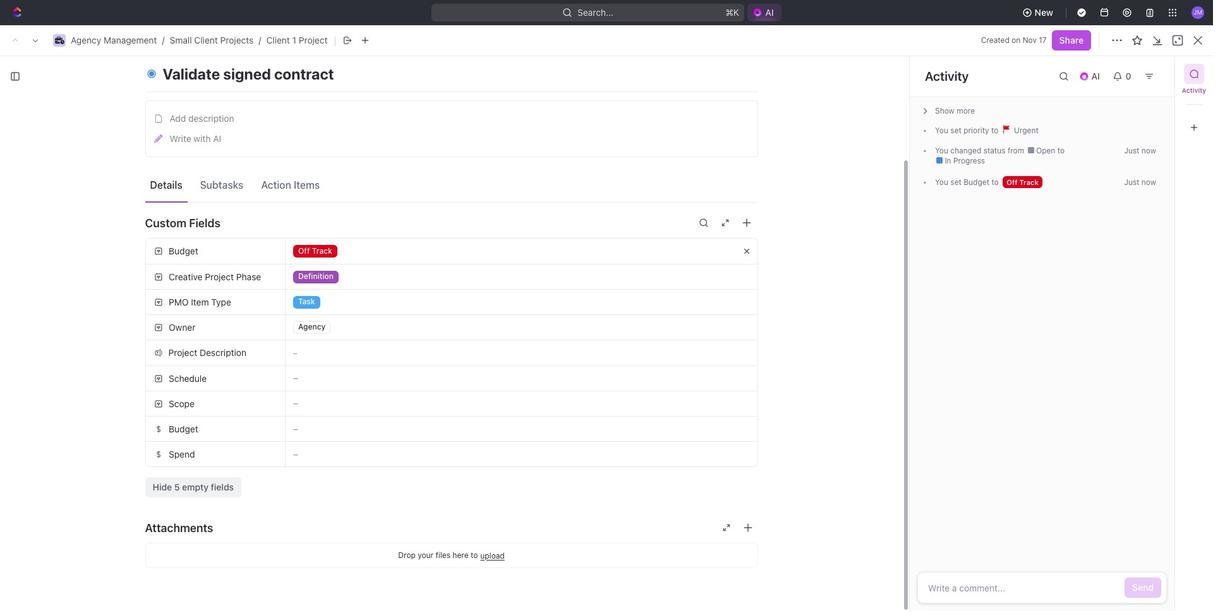 Task type: vqa. For each thing, say whether or not it's contained in the screenshot.
Share to the top
yes



Task type: locate. For each thing, give the bounding box(es) containing it.
management for agency management
[[245, 63, 299, 74]]

0 horizontal spatial agency
[[71, 35, 101, 46]]

now for set budget to
[[1142, 178, 1157, 187]]

small client projects link up business time icon
[[170, 35, 254, 46]]

small up estimate
[[170, 35, 192, 46]]

in
[[945, 156, 952, 166]]

add task button down "create"
[[249, 407, 297, 422]]

0 horizontal spatial projects
[[220, 35, 254, 46]]

– for schedule
[[293, 373, 298, 384]]

1 vertical spatial with
[[423, 292, 441, 303]]

send
[[1133, 583, 1154, 594]]

– for project description
[[293, 348, 298, 358]]

0 horizontal spatial hide
[[153, 482, 172, 493]]

ai left 0 dropdown button
[[1092, 71, 1101, 82]]

0 horizontal spatial off
[[298, 246, 310, 256]]

description
[[188, 113, 234, 124]]

share button right 17
[[1052, 30, 1092, 51]]

now down customize
[[1142, 178, 1157, 187]]

off inside you set budget to off track
[[1007, 178, 1018, 186]]

agency right business time image at the left
[[71, 35, 101, 46]]

0 vertical spatial share
[[1060, 35, 1084, 46]]

client 1 project
[[219, 104, 343, 125]]

0 horizontal spatial 1
[[270, 104, 279, 125]]

1 vertical spatial ai button
[[1074, 66, 1108, 87]]

/ up agency management
[[259, 35, 261, 46]]

0 vertical spatial creative
[[168, 272, 202, 282]]

1 vertical spatial agency management link
[[197, 61, 302, 76]]

1 vertical spatial activity
[[1183, 87, 1207, 94]]

now
[[1142, 146, 1157, 156], [1142, 178, 1157, 187]]

– inside button
[[293, 348, 298, 358]]

0 horizontal spatial small client projects link
[[170, 35, 254, 46]]

upload button
[[481, 552, 505, 561]]

to inside drop your files here to upload
[[471, 551, 478, 561]]

created on nov 17
[[982, 35, 1047, 45]]

0 horizontal spatial ai
[[213, 133, 221, 144]]

1 vertical spatial validate
[[255, 248, 288, 259]]

5 inside custom fields element
[[174, 482, 180, 493]]

small
[[170, 35, 192, 46], [325, 63, 347, 74]]

track up of at the left top of page
[[312, 246, 332, 256]]

create project schedule
[[255, 387, 355, 398]]

track inside dropdown button
[[312, 246, 332, 256]]

0 vertical spatial add task button
[[249, 312, 297, 327]]

automations
[[1089, 63, 1142, 74]]

1 vertical spatial just now
[[1125, 178, 1157, 187]]

with
[[194, 133, 211, 144], [423, 292, 441, 303]]

share right 17
[[1060, 35, 1084, 46]]

track inside you set budget to off track
[[1020, 178, 1039, 186]]

0 vertical spatial projects
[[220, 35, 254, 46]]

action items
[[261, 179, 320, 191]]

process
[[388, 292, 421, 303]]

agency management / small client projects / client 1 project |
[[71, 34, 337, 46]]

create project schedule link
[[252, 383, 438, 402]]

1 right 0
[[1150, 64, 1154, 73]]

hide inside custom fields element
[[153, 482, 172, 493]]

set down show more
[[951, 126, 962, 135]]

0 vertical spatial 5
[[306, 441, 311, 450]]

validate signed contract up complete scope of work
[[255, 248, 356, 259]]

description
[[200, 348, 247, 358]]

agency management link right business time image at the left
[[71, 35, 157, 46]]

creative for creative project phase
[[168, 272, 202, 282]]

hide down show more dropdown button
[[1052, 145, 1072, 156]]

1 horizontal spatial track
[[1020, 178, 1039, 186]]

1 vertical spatial contract
[[321, 248, 356, 259]]

–
[[293, 348, 298, 358], [293, 373, 298, 384], [293, 398, 298, 409]]

1 horizontal spatial activity
[[1183, 87, 1207, 94]]

2 now from the top
[[1142, 178, 1157, 187]]

production
[[255, 441, 292, 450]]

0 vertical spatial scope
[[297, 270, 324, 281]]

add
[[170, 113, 186, 124], [255, 314, 271, 325], [255, 409, 271, 420], [346, 441, 361, 450]]

/ down client 1 project link
[[304, 63, 307, 74]]

creative project phase
[[168, 272, 261, 282]]

status
[[984, 146, 1006, 156]]

off inside dropdown button
[[298, 246, 310, 256]]

agency inside agency management / small client projects / client 1 project |
[[71, 35, 101, 46]]

2 horizontal spatial /
[[304, 63, 307, 74]]

2 vertical spatial you
[[936, 178, 949, 187]]

creative inside custom fields element
[[168, 272, 202, 282]]

drop
[[398, 551, 416, 561]]

1 vertical spatial scope
[[168, 399, 194, 409]]

scheduling
[[224, 347, 262, 355]]

1 vertical spatial off
[[298, 246, 310, 256]]

jm button
[[1188, 3, 1209, 23]]

tree
[[5, 339, 177, 612]]

add task button down create project schedule link
[[331, 438, 384, 453]]

1 vertical spatial budget
[[168, 246, 198, 257]]

share
[[1060, 35, 1084, 46], [1045, 63, 1069, 74]]

schedule
[[168, 373, 206, 384]]

you down show
[[936, 126, 949, 135]]

ai inside dropdown button
[[1092, 71, 1101, 82]]

spend
[[168, 449, 195, 460]]

2 just now from the top
[[1125, 178, 1157, 187]]

1 now from the top
[[1142, 146, 1157, 156]]

agency down the meeting
[[298, 323, 325, 332]]

hide left empty
[[153, 482, 172, 493]]

small client projects
[[325, 63, 409, 74]]

2 vertical spatial agency
[[298, 323, 325, 332]]

just for set budget to
[[1125, 178, 1140, 187]]

in progress
[[943, 156, 986, 166]]

/ up estimate
[[162, 35, 165, 46]]

small down |
[[325, 63, 347, 74]]

just up the search tasks... text field
[[1125, 146, 1140, 156]]

to
[[992, 126, 999, 135], [1058, 146, 1065, 156], [992, 178, 999, 187], [323, 292, 331, 303], [471, 551, 478, 561]]

off up complete scope of work
[[298, 246, 310, 256]]

– button up set value for budget custom field text box
[[285, 392, 758, 417]]

creative production
[[224, 441, 292, 450]]

1 vertical spatial small client projects link
[[309, 61, 412, 76]]

1 horizontal spatial creative
[[224, 441, 253, 450]]

creative left production
[[224, 441, 253, 450]]

task inside dropdown button
[[298, 297, 315, 307]]

3 – from the top
[[293, 398, 298, 409]]

0 vertical spatial small
[[170, 35, 192, 46]]

0 horizontal spatial ai button
[[748, 4, 782, 21]]

contract up complete scope of work link
[[321, 248, 356, 259]]

2 just from the top
[[1125, 178, 1140, 187]]

1 horizontal spatial with
[[423, 292, 441, 303]]

projects inside agency management / small client projects / client 1 project |
[[220, 35, 254, 46]]

management up estimate
[[104, 35, 157, 46]]

to right priority
[[992, 126, 999, 135]]

0 vertical spatial set
[[951, 126, 962, 135]]

ai button
[[748, 4, 782, 21], [1074, 66, 1108, 87]]

add up the write
[[170, 113, 186, 124]]

5 right production
[[306, 441, 311, 450]]

1 horizontal spatial management
[[245, 63, 299, 74]]

– button down – button in the bottom of the page
[[285, 367, 758, 391]]

validate up the "complete"
[[255, 248, 288, 259]]

budget down progress
[[964, 178, 990, 187]]

0 vertical spatial now
[[1142, 146, 1157, 156]]

project
[[299, 35, 328, 46], [283, 104, 340, 125], [205, 272, 234, 282], [168, 348, 197, 358]]

validate signed contract up client 1 project
[[163, 65, 334, 83]]

task down kickoff
[[273, 314, 292, 325]]

budget up spend
[[168, 424, 198, 435]]

you
[[936, 126, 949, 135], [936, 146, 949, 156], [936, 178, 949, 187]]

hide
[[1052, 145, 1072, 156], [153, 482, 172, 493]]

agency management link down agency management / small client projects / client 1 project |
[[197, 61, 302, 76]]

add task
[[255, 314, 292, 325], [255, 409, 292, 420], [346, 441, 379, 450]]

0 vertical spatial agency management link
[[71, 35, 157, 46]]

1 vertical spatial 1
[[1150, 64, 1154, 73]]

1 vertical spatial hide
[[153, 482, 172, 493]]

management inside agency management / small client projects / client 1 project |
[[104, 35, 157, 46]]

signed up complete scope of work
[[291, 248, 319, 259]]

prepare for asset creation and deliverables link
[[252, 545, 438, 563]]

– button for schedule
[[285, 367, 758, 391]]

with left client
[[423, 292, 441, 303]]

hide inside dropdown button
[[1052, 145, 1072, 156]]

hide for hide 5 empty fields
[[153, 482, 172, 493]]

to right here
[[471, 551, 478, 561]]

client 1 project link
[[266, 35, 328, 46]]

1 vertical spatial agency
[[212, 63, 243, 74]]

agency management link
[[71, 35, 157, 46], [197, 61, 302, 76]]

share down 17
[[1045, 63, 1069, 74]]

0 vertical spatial with
[[194, 133, 211, 144]]

1 horizontal spatial hide
[[1052, 145, 1072, 156]]

1 vertical spatial –
[[293, 373, 298, 384]]

1 vertical spatial you
[[936, 146, 949, 156]]

activity inside 'task sidebar navigation' tab list
[[1183, 87, 1207, 94]]

signed
[[223, 65, 271, 83], [291, 248, 319, 259]]

ai button
[[1074, 66, 1108, 87]]

just now down customize
[[1125, 178, 1157, 187]]

custom fields element
[[145, 238, 758, 498]]

off track
[[298, 246, 332, 256]]

definition button
[[285, 265, 758, 290]]

task down "create"
[[273, 409, 292, 420]]

1 vertical spatial add task button
[[249, 407, 297, 422]]

kickoff meeting to walkthrough process with client link
[[252, 289, 467, 307]]

add task button down kickoff
[[249, 312, 297, 327]]

ai button left 0
[[1074, 66, 1108, 87]]

add task down kickoff
[[255, 314, 292, 325]]

|
[[334, 34, 337, 46]]

validate signed contract
[[163, 65, 334, 83], [255, 248, 356, 259]]

1 – button from the top
[[285, 367, 758, 391]]

hide button
[[1037, 142, 1087, 160]]

0 vertical spatial just now
[[1125, 146, 1157, 156]]

0 vertical spatial track
[[1020, 178, 1039, 186]]

1 vertical spatial projects
[[376, 63, 409, 74]]

ai down description
[[213, 133, 221, 144]]

for
[[290, 548, 302, 559]]

1 left |
[[292, 35, 296, 46]]

1 just now from the top
[[1125, 146, 1157, 156]]

0 vertical spatial –
[[293, 348, 298, 358]]

now up the search tasks... text field
[[1142, 146, 1157, 156]]

meeting
[[287, 292, 321, 303]]

2 vertical spatial ai
[[213, 133, 221, 144]]

0 horizontal spatial management
[[104, 35, 157, 46]]

just now
[[1125, 146, 1157, 156], [1125, 178, 1157, 187]]

ai right "⌘k"
[[766, 7, 774, 18]]

task down complete scope of work
[[298, 297, 315, 307]]

to down the "status"
[[992, 178, 999, 187]]

0 vertical spatial budget
[[964, 178, 990, 187]]

1 horizontal spatial /
[[259, 35, 261, 46]]

Set value for Spend Custom Field text field
[[285, 443, 758, 467]]

just now up the search tasks... text field
[[1125, 146, 1157, 156]]

1 vertical spatial share
[[1045, 63, 1069, 74]]

/
[[162, 35, 165, 46], [259, 35, 261, 46], [304, 63, 307, 74]]

you for set priority to
[[936, 126, 949, 135]]

track down from
[[1020, 178, 1039, 186]]

share button down 17
[[1037, 59, 1077, 79]]

show more button
[[918, 102, 1168, 120]]

17
[[1039, 35, 1047, 45]]

1 vertical spatial just
[[1125, 178, 1140, 187]]

1 – from the top
[[293, 348, 298, 358]]

with down 'add description'
[[194, 133, 211, 144]]

action items button
[[256, 173, 325, 197]]

off
[[1007, 178, 1018, 186], [298, 246, 310, 256]]

contract inside validate signed contract link
[[321, 248, 356, 259]]

you down in
[[936, 178, 949, 187]]

validate down agency management / small client projects / client 1 project |
[[163, 65, 220, 83]]

scope left of at the left top of page
[[297, 270, 324, 281]]

write with ai button
[[150, 129, 754, 149]]

2 – from the top
[[293, 373, 298, 384]]

0 vertical spatial agency
[[71, 35, 101, 46]]

0 vertical spatial management
[[104, 35, 157, 46]]

1 vertical spatial management
[[245, 63, 299, 74]]

agency right business time icon
[[212, 63, 243, 74]]

0 vertical spatial small client projects link
[[170, 35, 254, 46]]

task down create project schedule link
[[363, 441, 379, 450]]

2 – button from the top
[[285, 392, 758, 417]]

set down in progress
[[951, 178, 962, 187]]

1 you from the top
[[936, 126, 949, 135]]

drop your files here to upload
[[398, 551, 505, 561]]

1 vertical spatial add task
[[255, 409, 292, 420]]

add task down create project schedule link
[[346, 441, 379, 450]]

0 vertical spatial hide
[[1052, 145, 1072, 156]]

management down client 1 project link
[[245, 63, 299, 74]]

2 horizontal spatial agency
[[298, 323, 325, 332]]

scope inside custom fields element
[[168, 399, 194, 409]]

validate
[[163, 65, 220, 83], [255, 248, 288, 259]]

1 horizontal spatial agency
[[212, 63, 243, 74]]

upload
[[481, 552, 505, 561]]

track
[[1020, 178, 1039, 186], [312, 246, 332, 256]]

1 vertical spatial ai
[[1092, 71, 1101, 82]]

contract down client 1 project link
[[274, 65, 334, 83]]

share button
[[1052, 30, 1092, 51], [1037, 59, 1077, 79]]

share for the 'share' button to the top
[[1060, 35, 1084, 46]]

1 just from the top
[[1125, 146, 1140, 156]]

write with ai
[[170, 133, 221, 144]]

2 vertical spatial –
[[293, 398, 298, 409]]

just
[[1125, 146, 1140, 156], [1125, 178, 1140, 187]]

0 horizontal spatial with
[[194, 133, 211, 144]]

1 horizontal spatial ai button
[[1074, 66, 1108, 87]]

1 down agency management
[[270, 104, 279, 125]]

2 you from the top
[[936, 146, 949, 156]]

ai button right "⌘k"
[[748, 4, 782, 21]]

1 horizontal spatial ai
[[766, 7, 774, 18]]

agency inside dropdown button
[[298, 323, 325, 332]]

0 horizontal spatial creative
[[168, 272, 202, 282]]

set priority to
[[949, 126, 1001, 135]]

2 vertical spatial 1
[[270, 104, 279, 125]]

sidebar navigation
[[0, 54, 189, 612]]

0 horizontal spatial signed
[[223, 65, 271, 83]]

subtasks
[[200, 179, 244, 191]]

just down customize
[[1125, 178, 1140, 187]]

budget down custom fields at the top of page
[[168, 246, 198, 257]]

0 vertical spatial off
[[1007, 178, 1018, 186]]

1
[[292, 35, 296, 46], [1150, 64, 1154, 73], [270, 104, 279, 125]]

0 vertical spatial validate signed contract
[[163, 65, 334, 83]]

scope down schedule
[[168, 399, 194, 409]]

0 horizontal spatial small
[[170, 35, 192, 46]]

projects
[[220, 35, 254, 46], [376, 63, 409, 74]]

off down search button
[[1007, 178, 1018, 186]]

0 vertical spatial – button
[[285, 367, 758, 391]]

1 horizontal spatial 1
[[292, 35, 296, 46]]

with inside kickoff meeting to walkthrough process with client link
[[423, 292, 441, 303]]

add task down "create"
[[255, 409, 292, 420]]

just now for changed status from
[[1125, 146, 1157, 156]]

1 horizontal spatial off
[[1007, 178, 1018, 186]]

0 vertical spatial you
[[936, 126, 949, 135]]

1 vertical spatial – button
[[285, 392, 758, 417]]

Search tasks... text field
[[1056, 172, 1183, 191]]

you up in
[[936, 146, 949, 156]]

1 horizontal spatial scope
[[297, 270, 324, 281]]

creative up pmo
[[168, 272, 202, 282]]

1 horizontal spatial 5
[[306, 441, 311, 450]]

small client projects link down |
[[309, 61, 412, 76]]

0 vertical spatial 1
[[292, 35, 296, 46]]

phase
[[236, 272, 261, 282]]

management for agency management / small client projects / client 1 project |
[[104, 35, 157, 46]]

5 left empty
[[174, 482, 180, 493]]

signed right business time icon
[[223, 65, 271, 83]]

0 vertical spatial just
[[1125, 146, 1140, 156]]



Task type: describe. For each thing, give the bounding box(es) containing it.
walkthrough
[[334, 292, 386, 303]]

ai button inside 'task sidebar content' section
[[1074, 66, 1108, 87]]

project description
[[168, 348, 247, 358]]

now for changed status from
[[1142, 146, 1157, 156]]

agency for agency management / small client projects / client 1 project |
[[71, 35, 101, 46]]

0 vertical spatial add task
[[255, 314, 292, 325]]

fields
[[189, 217, 221, 230]]

pmo item type
[[168, 297, 231, 308]]

creative for creative production
[[224, 441, 253, 450]]

type
[[211, 297, 231, 308]]

pmo
[[168, 297, 188, 308]]

add description button
[[150, 109, 754, 129]]

customize button
[[1090, 142, 1154, 160]]

0 horizontal spatial validate
[[163, 65, 220, 83]]

agency for agency
[[298, 323, 325, 332]]

new button
[[1018, 3, 1061, 23]]

estimate
[[149, 59, 185, 70]]

kickoff meeting to walkthrough process with client
[[255, 292, 467, 303]]

on
[[1012, 35, 1021, 45]]

kickoff
[[255, 292, 284, 303]]

complete scope of work link
[[252, 266, 438, 285]]

just now for set budget to
[[1125, 178, 1157, 187]]

agency management
[[212, 63, 299, 74]]

changed
[[951, 146, 982, 156]]

activity inside 'task sidebar content' section
[[925, 69, 969, 83]]

0 button
[[1108, 66, 1140, 87]]

progress
[[954, 156, 986, 166]]

asset
[[304, 548, 326, 559]]

1 vertical spatial small
[[325, 63, 347, 74]]

attachments
[[145, 522, 213, 535]]

task button
[[285, 290, 758, 315]]

1 horizontal spatial validate
[[255, 248, 288, 259]]

– button
[[285, 341, 758, 366]]

2 horizontal spatial 1
[[1150, 64, 1154, 73]]

prepare for asset creation and deliverables
[[255, 548, 434, 559]]

just for changed status from
[[1125, 146, 1140, 156]]

show
[[936, 106, 955, 116]]

1 inside agency management / small client projects / client 1 project |
[[292, 35, 296, 46]]

agency button
[[285, 315, 758, 340]]

and
[[365, 548, 381, 559]]

subtasks button
[[195, 173, 249, 197]]

your
[[418, 551, 434, 561]]

creation
[[329, 548, 363, 559]]

0
[[1126, 71, 1132, 82]]

complete
[[255, 270, 295, 281]]

urgent
[[1013, 126, 1039, 135]]

show more
[[936, 106, 975, 116]]

share for the bottom the 'share' button
[[1045, 63, 1069, 74]]

empty
[[182, 482, 209, 493]]

files
[[436, 551, 451, 561]]

to down of at the left top of page
[[323, 292, 331, 303]]

1 horizontal spatial projects
[[376, 63, 409, 74]]

agency for agency management
[[212, 63, 243, 74]]

1 vertical spatial validate signed contract
[[255, 248, 356, 259]]

validate signed contract link
[[252, 244, 438, 263]]

– for scope
[[293, 398, 298, 409]]

small inside agency management / small client projects / client 1 project |
[[170, 35, 192, 46]]

pencil image
[[154, 135, 163, 143]]

complete scope of work
[[255, 270, 359, 281]]

project inside agency management / small client projects / client 1 project |
[[299, 35, 328, 46]]

work
[[337, 270, 359, 281]]

search button
[[985, 142, 1035, 160]]

of
[[326, 270, 335, 281]]

2 vertical spatial add task button
[[331, 438, 384, 453]]

hide for hide
[[1052, 145, 1072, 156]]

hide 5 empty fields
[[153, 482, 234, 493]]

timeline
[[721, 145, 757, 156]]

new
[[1035, 7, 1054, 18]]

nov
[[1023, 35, 1037, 45]]

owner
[[168, 322, 195, 333]]

search...
[[578, 7, 614, 18]]

0 vertical spatial signed
[[223, 65, 271, 83]]

– button for scope
[[285, 392, 758, 417]]

add down create project schedule link
[[346, 441, 361, 450]]

fields
[[211, 482, 234, 493]]

Set value for Budget Custom Field text field
[[285, 417, 758, 442]]

client
[[444, 292, 467, 303]]

0 vertical spatial contract
[[274, 65, 334, 83]]

jm
[[1194, 8, 1203, 16]]

created
[[982, 35, 1010, 45]]

0 vertical spatial share button
[[1052, 30, 1092, 51]]

task sidebar content section
[[907, 56, 1175, 612]]

custom fields button
[[145, 208, 758, 238]]

0 vertical spatial ai
[[766, 7, 774, 18]]

2 vertical spatial budget
[[168, 424, 198, 435]]

priority
[[964, 126, 990, 135]]

2 set from the top
[[951, 178, 962, 187]]

send button
[[1125, 578, 1162, 599]]

to down show more dropdown button
[[1058, 146, 1065, 156]]

schedule
[[317, 387, 355, 398]]

1 horizontal spatial agency management link
[[197, 61, 302, 76]]

business time image
[[55, 37, 64, 44]]

business time image
[[201, 66, 209, 72]]

0 horizontal spatial agency management link
[[71, 35, 157, 46]]

action
[[261, 179, 291, 191]]

open
[[1035, 146, 1058, 156]]

more
[[957, 106, 975, 116]]

prepare
[[255, 548, 288, 559]]

task sidebar navigation tab list
[[1181, 64, 1209, 138]]

changed status from
[[949, 146, 1027, 156]]

0 vertical spatial ai button
[[748, 4, 782, 21]]

write
[[170, 133, 191, 144]]

you for changed status from
[[936, 146, 949, 156]]

1 horizontal spatial small client projects link
[[309, 61, 412, 76]]

2 vertical spatial add task
[[346, 441, 379, 450]]

you set budget to off track
[[936, 178, 1039, 187]]

from
[[1008, 146, 1025, 156]]

0 horizontal spatial /
[[162, 35, 165, 46]]

custom fields
[[145, 217, 221, 230]]

add down "create"
[[255, 409, 271, 420]]

here
[[453, 551, 469, 561]]

add down kickoff
[[255, 314, 271, 325]]

details button
[[145, 173, 188, 197]]

⌘k
[[726, 7, 740, 18]]

search
[[1002, 145, 1031, 156]]

attachments button
[[145, 513, 758, 544]]

1 vertical spatial share button
[[1037, 59, 1077, 79]]

with inside write with ai button
[[194, 133, 211, 144]]

budget inside 'task sidebar content' section
[[964, 178, 990, 187]]

deliverables
[[383, 548, 434, 559]]

1 vertical spatial signed
[[291, 248, 319, 259]]

definition
[[298, 272, 333, 281]]

tree inside sidebar navigation
[[5, 339, 177, 612]]

1 set from the top
[[951, 126, 962, 135]]

3 you from the top
[[936, 178, 949, 187]]



